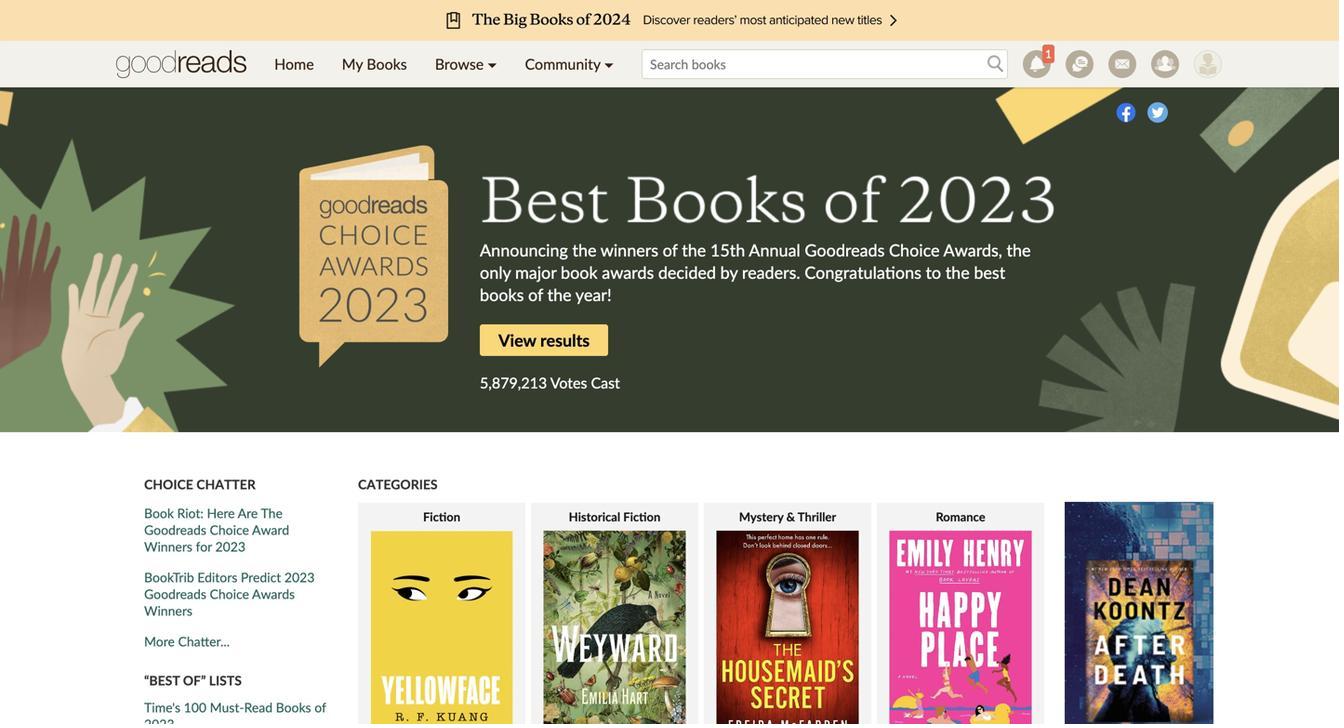 Task type: locate. For each thing, give the bounding box(es) containing it.
2023 inside booktrib editors predict 2023 goodreads choice awards winners
[[285, 570, 315, 586]]

must-
[[210, 700, 244, 716]]

goodreads down riot:
[[144, 522, 206, 538]]

winners inside booktrib editors predict 2023 goodreads choice awards winners
[[144, 603, 193, 619]]

my
[[342, 55, 363, 73]]

of
[[663, 240, 678, 260], [528, 285, 543, 305], [315, 700, 326, 716]]

2 fiction from the left
[[623, 510, 661, 525]]

1 horizontal spatial of
[[528, 285, 543, 305]]

winners up booktrib
[[144, 539, 193, 555]]

happy place image
[[890, 531, 1032, 725]]

0 vertical spatial 2023
[[215, 539, 246, 555]]

2 vertical spatial 2023
[[144, 717, 174, 725]]

1 vertical spatial books
[[276, 700, 311, 716]]

2023 down time's
[[144, 717, 174, 725]]

menu
[[260, 41, 628, 87]]

awards,
[[944, 240, 1003, 260]]

choice down here
[[210, 522, 249, 538]]

books right my
[[367, 55, 407, 73]]

books right "read"
[[276, 700, 311, 716]]

riot:
[[177, 506, 204, 521]]

1 horizontal spatial ▾
[[604, 55, 614, 73]]

the up decided
[[682, 240, 706, 260]]

1 vertical spatial 2023
[[285, 570, 315, 586]]

share on twitter image
[[1148, 102, 1168, 123]]

masthead text image
[[480, 173, 1060, 236]]

2023
[[215, 539, 246, 555], [285, 570, 315, 586], [144, 717, 174, 725]]

goodreads
[[805, 240, 885, 260], [144, 522, 206, 538], [144, 587, 206, 602]]

book riot: here are the goodreads choice award winners for 2023
[[144, 506, 289, 555]]

0 horizontal spatial ▾
[[488, 55, 497, 73]]

2 ▾ from the left
[[604, 55, 614, 73]]

1 button
[[1016, 41, 1059, 87]]

choice up book
[[144, 477, 193, 493]]

categories
[[358, 477, 438, 493]]

fiction right "historical"
[[623, 510, 661, 525]]

2 horizontal spatial 2023
[[285, 570, 315, 586]]

read
[[244, 700, 273, 716]]

home
[[274, 55, 314, 73]]

here
[[207, 506, 235, 521]]

fiction down the 'categories'
[[423, 510, 461, 525]]

1 vertical spatial goodreads
[[144, 522, 206, 538]]

congratulations
[[805, 262, 922, 283]]

1 vertical spatial winners
[[144, 603, 193, 619]]

winners up more
[[144, 603, 193, 619]]

chatter...
[[178, 634, 230, 650]]

goodreads inside book riot: here are the goodreads choice award winners for 2023
[[144, 522, 206, 538]]

notifications element
[[1023, 45, 1055, 78]]

historical
[[569, 510, 621, 525]]

▾ inside dropdown button
[[604, 55, 614, 73]]

time's 100 must-read books of 2023
[[144, 700, 326, 725]]

▾ right community
[[604, 55, 614, 73]]

the down book
[[548, 285, 572, 305]]

choice inside book riot: here are the goodreads choice award winners for 2023
[[210, 522, 249, 538]]

awards
[[602, 262, 654, 283]]

awards
[[252, 587, 295, 602]]

1 horizontal spatial 2023
[[215, 539, 246, 555]]

of right "read"
[[315, 700, 326, 716]]

my books link
[[328, 41, 421, 87]]

0 vertical spatial books
[[367, 55, 407, 73]]

▾ inside popup button
[[488, 55, 497, 73]]

the right awards,
[[1007, 240, 1031, 260]]

2023 right for
[[215, 539, 246, 555]]

2023 up awards
[[285, 570, 315, 586]]

0 vertical spatial of
[[663, 240, 678, 260]]

2023 inside book riot: here are the goodreads choice award winners for 2023
[[215, 539, 246, 555]]

award
[[252, 522, 289, 538]]

announcing the winners of the 15th annual goodreads choice awards, the only major book awards decided by readers. congratulations to the best books of the year!
[[480, 240, 1031, 305]]

are
[[238, 506, 258, 521]]

choice
[[889, 240, 940, 260], [144, 477, 193, 493], [210, 522, 249, 538], [210, 587, 249, 602]]

books
[[367, 55, 407, 73], [276, 700, 311, 716]]

0 horizontal spatial of
[[315, 700, 326, 716]]

historical fiction link
[[531, 509, 699, 725]]

goodreads inside booktrib editors predict 2023 goodreads choice awards winners
[[144, 587, 206, 602]]

choice chatter
[[144, 477, 256, 493]]

best
[[974, 262, 1006, 283]]

0 horizontal spatial fiction
[[423, 510, 461, 525]]

booktrib editors predict 2023 goodreads choice awards winners
[[144, 570, 315, 619]]

cast
[[591, 374, 620, 392]]

book riot: here are the goodreads choice award winners for 2023 link
[[144, 506, 289, 555]]

5,879,213
[[480, 374, 547, 392]]

▾ for browse ▾
[[488, 55, 497, 73]]

of down major
[[528, 285, 543, 305]]

goodreads down booktrib
[[144, 587, 206, 602]]

the
[[261, 506, 283, 521]]

home link
[[260, 41, 328, 87]]

"best
[[144, 673, 180, 689]]

time's
[[144, 700, 181, 716]]

browse
[[435, 55, 484, 73]]

winners
[[144, 539, 193, 555], [144, 603, 193, 619]]

editors
[[197, 570, 238, 586]]

1 horizontal spatial fiction
[[623, 510, 661, 525]]

major
[[515, 262, 557, 283]]

choice up to
[[889, 240, 940, 260]]

2 vertical spatial of
[[315, 700, 326, 716]]

goodreads up "congratulations"
[[805, 240, 885, 260]]

announcing
[[480, 240, 568, 260]]

fiction
[[423, 510, 461, 525], [623, 510, 661, 525]]

2 vertical spatial goodreads
[[144, 587, 206, 602]]

&
[[787, 510, 795, 525]]

choice inside booktrib editors predict 2023 goodreads choice awards winners
[[210, 587, 249, 602]]

0 vertical spatial winners
[[144, 539, 193, 555]]

time's 100 must-read books of 2023 link
[[144, 700, 326, 725]]

romance
[[936, 510, 986, 525]]

friend requests image
[[1152, 50, 1180, 78]]

weyward image
[[544, 531, 686, 725]]

▾
[[488, 55, 497, 73], [604, 55, 614, 73]]

1 winners from the top
[[144, 539, 193, 555]]

of up decided
[[663, 240, 678, 260]]

annual
[[749, 240, 801, 260]]

▾ right browse
[[488, 55, 497, 73]]

decided
[[658, 262, 716, 283]]

2 winners from the top
[[144, 603, 193, 619]]

2 horizontal spatial of
[[663, 240, 678, 260]]

browse ▾ button
[[421, 41, 511, 87]]

mystery
[[739, 510, 784, 525]]

0 horizontal spatial books
[[276, 700, 311, 716]]

the
[[573, 240, 597, 260], [682, 240, 706, 260], [1007, 240, 1031, 260], [946, 262, 970, 283], [548, 285, 572, 305]]

the right to
[[946, 262, 970, 283]]

choice down editors
[[210, 587, 249, 602]]

community ▾ button
[[511, 41, 628, 87]]

1 ▾ from the left
[[488, 55, 497, 73]]

1 fiction from the left
[[423, 510, 461, 525]]

0 vertical spatial goodreads
[[805, 240, 885, 260]]

0 horizontal spatial 2023
[[144, 717, 174, 725]]



Task type: describe. For each thing, give the bounding box(es) containing it.
for
[[196, 539, 212, 555]]

share on facebook image
[[1116, 102, 1137, 123]]

mystery & thriller link
[[704, 509, 872, 725]]

books inside time's 100 must-read books of 2023
[[276, 700, 311, 716]]

15th
[[711, 240, 745, 260]]

winners inside book riot: here are the goodreads choice award winners for 2023
[[144, 539, 193, 555]]

1
[[1046, 47, 1052, 60]]

lists
[[209, 673, 242, 689]]

book
[[144, 506, 174, 521]]

by
[[721, 262, 738, 283]]

yellowface image
[[371, 531, 513, 725]]

advertisement element
[[1065, 502, 1214, 725]]

the housemaid's secret (the housemaid, #2) image
[[717, 531, 859, 725]]

my books
[[342, 55, 407, 73]]

community ▾
[[525, 55, 614, 73]]

to
[[926, 262, 942, 283]]

choice inside announcing the winners of the 15th annual goodreads choice awards, the only major book awards decided by readers. congratulations to the best books of the year!
[[889, 240, 940, 260]]

thriller
[[798, 510, 836, 525]]

view results
[[499, 330, 590, 351]]

votes
[[550, 374, 587, 392]]

book
[[561, 262, 598, 283]]

Search books text field
[[642, 49, 1008, 79]]

winners
[[601, 240, 659, 260]]

books
[[480, 285, 524, 305]]

▾ for community ▾
[[604, 55, 614, 73]]

historical fiction
[[569, 510, 661, 525]]

2023 inside time's 100 must-read books of 2023
[[144, 717, 174, 725]]

fiction link
[[358, 509, 526, 725]]

the up book
[[573, 240, 597, 260]]

results
[[540, 330, 590, 351]]

menu containing home
[[260, 41, 628, 87]]

browse ▾
[[435, 55, 497, 73]]

predict
[[241, 570, 281, 586]]

romance link
[[877, 509, 1045, 725]]

1 horizontal spatial books
[[367, 55, 407, 73]]

5,879,213 votes cast
[[480, 374, 620, 392]]

Search for books to add to your shelves search field
[[642, 49, 1008, 79]]

booktrib
[[144, 570, 194, 586]]

more
[[144, 634, 175, 650]]

booktrib editors predict 2023 goodreads choice awards winners link
[[144, 570, 315, 619]]

mystery & thriller
[[739, 510, 836, 525]]

inbox image
[[1109, 50, 1137, 78]]

fiction inside "link"
[[423, 510, 461, 525]]

1 vertical spatial of
[[528, 285, 543, 305]]

more chatter...
[[144, 634, 230, 650]]

goodreads inside announcing the winners of the 15th annual goodreads choice awards, the only major book awards decided by readers. congratulations to the best books of the year!
[[805, 240, 885, 260]]

of"
[[183, 673, 206, 689]]

chatter
[[196, 477, 256, 493]]

of inside time's 100 must-read books of 2023
[[315, 700, 326, 716]]

year!
[[576, 285, 612, 305]]

view
[[499, 330, 536, 351]]

"best of" lists
[[144, 673, 242, 689]]

more chatter... link
[[144, 634, 340, 650]]

only
[[480, 262, 511, 283]]

my group discussions image
[[1066, 50, 1094, 78]]

community
[[525, 55, 601, 73]]

100
[[184, 700, 207, 716]]

bob builder image
[[1194, 50, 1222, 78]]

readers.
[[742, 262, 801, 283]]

view results link
[[480, 325, 609, 356]]



Task type: vqa. For each thing, say whether or not it's contained in the screenshot.
Annual
yes



